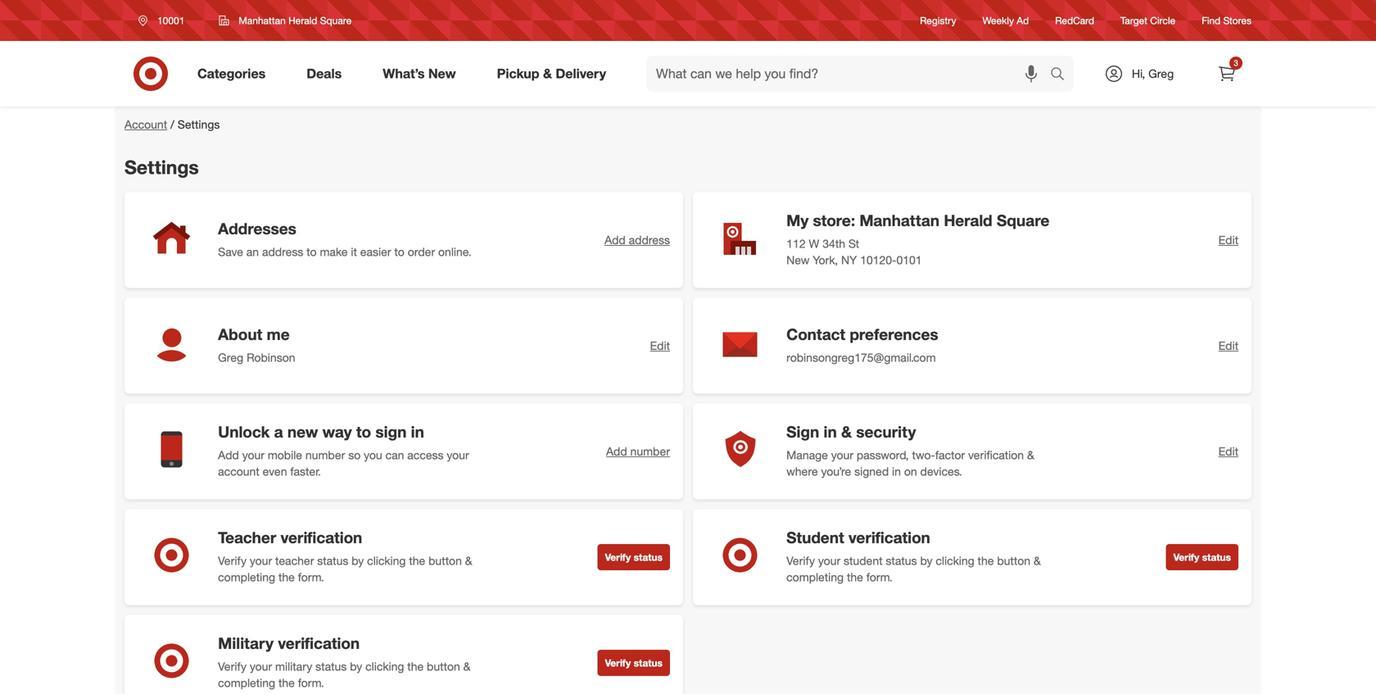 Task type: vqa. For each thing, say whether or not it's contained in the screenshot.
Estimated
no



Task type: describe. For each thing, give the bounding box(es) containing it.
your inside teacher verification verify your teacher status by clicking the button & completing the form.
[[250, 554, 272, 568]]

student
[[787, 528, 845, 547]]

categories link
[[184, 56, 286, 92]]

store:
[[813, 211, 856, 230]]

target circle
[[1121, 14, 1176, 27]]

it
[[351, 245, 357, 259]]

hi, greg
[[1132, 66, 1174, 81]]

your inside the sign in & security manage your password, two-factor verification & where you're signed in on devices.
[[831, 448, 854, 462]]

order
[[408, 245, 435, 259]]

preferences
[[850, 325, 939, 344]]

112
[[787, 237, 806, 251]]

button for military verification
[[427, 659, 460, 674]]

new
[[287, 422, 318, 441]]

hi,
[[1132, 66, 1146, 81]]

target circle link
[[1121, 13, 1176, 28]]

weekly ad link
[[983, 13, 1029, 28]]

manhattan herald square
[[239, 14, 352, 27]]

verification for teacher verification
[[281, 528, 362, 547]]

sign in & security manage your password, two-factor verification & where you're signed in on devices.
[[787, 422, 1035, 479]]

an
[[246, 245, 259, 259]]

by for student verification
[[921, 554, 933, 568]]

target
[[1121, 14, 1148, 27]]

10001
[[157, 14, 185, 27]]

search button
[[1043, 56, 1082, 95]]

robinsongreg175@gmail.com
[[787, 350, 936, 365]]

edit for security
[[1219, 444, 1239, 459]]

what's new
[[383, 66, 456, 82]]

faster.
[[290, 464, 321, 479]]

10001 button
[[128, 6, 202, 35]]

sign
[[787, 422, 820, 441]]

teacher
[[218, 528, 276, 547]]

redcard link
[[1056, 13, 1095, 28]]

verify status for student verification
[[1174, 551, 1232, 564]]

find
[[1202, 14, 1221, 27]]

weekly
[[983, 14, 1014, 27]]

clicking for military verification
[[366, 659, 404, 674]]

factor
[[936, 448, 965, 462]]

my
[[787, 211, 809, 230]]

address inside addresses save an address to make it easier to order online.
[[262, 245, 303, 259]]

ad
[[1017, 14, 1029, 27]]

online.
[[438, 245, 472, 259]]

addresses
[[218, 219, 297, 238]]

add number
[[606, 444, 670, 459]]

status inside teacher verification verify your teacher status by clicking the button & completing the form.
[[317, 554, 349, 568]]

2 horizontal spatial to
[[395, 245, 405, 259]]

1 horizontal spatial number
[[631, 444, 670, 459]]

make
[[320, 245, 348, 259]]

about
[[218, 325, 263, 344]]

categories
[[197, 66, 266, 82]]

by for teacher verification
[[352, 554, 364, 568]]

& for teacher verification
[[465, 554, 472, 568]]

student
[[844, 554, 883, 568]]

stores
[[1224, 14, 1252, 27]]

mobile
[[268, 448, 302, 462]]

can
[[386, 448, 404, 462]]

add address link
[[605, 232, 670, 248]]

military
[[275, 659, 312, 674]]

you're
[[821, 464, 852, 479]]

verify inside student verification verify your student status by clicking the button & completing the form.
[[787, 554, 815, 568]]

greg inside about me greg robinson
[[218, 350, 244, 365]]

verify inside teacher verification verify your teacher status by clicking the button & completing the form.
[[218, 554, 247, 568]]

your up account
[[242, 448, 265, 462]]

add number link
[[606, 443, 670, 460]]

button for student verification
[[997, 554, 1031, 568]]

your inside student verification verify your student status by clicking the button & completing the form.
[[819, 554, 841, 568]]

/
[[171, 117, 174, 132]]

form. for military
[[298, 676, 324, 690]]

so
[[348, 448, 361, 462]]

1 vertical spatial settings
[[125, 156, 199, 179]]

button for teacher verification
[[429, 554, 462, 568]]

unlock a new way to sign in add your mobile number so you can access your account even faster.
[[218, 422, 469, 479]]

herald inside "dropdown button"
[[288, 14, 317, 27]]

york
[[813, 253, 835, 267]]

verification inside the sign in & security manage your password, two-factor verification & where you're signed in on devices.
[[968, 448, 1024, 462]]

account link
[[125, 117, 167, 132]]

edit link for security
[[1219, 443, 1239, 460]]

on
[[904, 464, 917, 479]]

add for in
[[606, 444, 627, 459]]

0101
[[897, 253, 922, 267]]

devices.
[[921, 464, 963, 479]]

& for military verification
[[464, 659, 471, 674]]

manhattan inside "dropdown button"
[[239, 14, 286, 27]]

where
[[787, 464, 818, 479]]

& for student verification
[[1034, 554, 1041, 568]]

,
[[835, 253, 838, 267]]

edit link for herald
[[1219, 232, 1239, 248]]

completing for teacher
[[218, 570, 275, 584]]

10120-
[[860, 253, 897, 267]]

add for it
[[605, 233, 626, 247]]

ny
[[841, 253, 857, 267]]

verify status for teacher verification
[[605, 551, 663, 564]]

edit link for robinson
[[650, 338, 670, 354]]

teacher
[[275, 554, 314, 568]]

verification for military verification
[[278, 634, 360, 652]]



Task type: locate. For each thing, give the bounding box(es) containing it.
button inside student verification verify your student status by clicking the button & completing the form.
[[997, 554, 1031, 568]]

clicking inside teacher verification verify your teacher status by clicking the button & completing the form.
[[367, 554, 406, 568]]

your down teacher
[[250, 554, 272, 568]]

weekly ad
[[983, 14, 1029, 27]]

button
[[429, 554, 462, 568], [997, 554, 1031, 568], [427, 659, 460, 674]]

square
[[320, 14, 352, 27], [997, 211, 1050, 230]]

teacher verification verify your teacher status by clicking the button & completing the form.
[[218, 528, 472, 584]]

clicking for teacher verification
[[367, 554, 406, 568]]

0 horizontal spatial square
[[320, 14, 352, 27]]

w
[[809, 237, 820, 251]]

access
[[407, 448, 444, 462]]

verify inside the military verification verify your military status by clicking the button & completing the form.
[[218, 659, 247, 674]]

status
[[634, 551, 663, 564], [1203, 551, 1232, 564], [317, 554, 349, 568], [886, 554, 917, 568], [634, 657, 663, 669], [316, 659, 347, 674]]

1 vertical spatial greg
[[218, 350, 244, 365]]

form. down student
[[867, 570, 893, 584]]

3
[[1234, 58, 1239, 68]]

verification inside the military verification verify your military status by clicking the button & completing the form.
[[278, 634, 360, 652]]

manhattan herald square button
[[208, 6, 362, 35]]

new down 112
[[787, 253, 810, 267]]

0 vertical spatial new
[[428, 66, 456, 82]]

by inside teacher verification verify your teacher status by clicking the button & completing the form.
[[352, 554, 364, 568]]

3 link
[[1209, 56, 1245, 92]]

find stores link
[[1202, 13, 1252, 28]]

settings
[[178, 117, 220, 132], [125, 156, 199, 179]]

save
[[218, 245, 243, 259]]

your
[[242, 448, 265, 462], [447, 448, 469, 462], [831, 448, 854, 462], [250, 554, 272, 568], [819, 554, 841, 568], [250, 659, 272, 674]]

manhattan up categories link
[[239, 14, 286, 27]]

two-
[[912, 448, 936, 462]]

circle
[[1151, 14, 1176, 27]]

1 horizontal spatial to
[[356, 422, 371, 441]]

1 horizontal spatial herald
[[944, 211, 993, 230]]

completing inside the military verification verify your military status by clicking the button & completing the form.
[[218, 676, 275, 690]]

clicking inside the military verification verify your military status by clicking the button & completing the form.
[[366, 659, 404, 674]]

verification up teacher
[[281, 528, 362, 547]]

0 horizontal spatial greg
[[218, 350, 244, 365]]

unlock
[[218, 422, 270, 441]]

completing
[[218, 570, 275, 584], [787, 570, 844, 584], [218, 676, 275, 690]]

2 horizontal spatial in
[[892, 464, 901, 479]]

by inside student verification verify your student status by clicking the button & completing the form.
[[921, 554, 933, 568]]

& inside teacher verification verify your teacher status by clicking the button & completing the form.
[[465, 554, 472, 568]]

verification right factor
[[968, 448, 1024, 462]]

&
[[543, 66, 552, 82], [842, 422, 852, 441], [1028, 448, 1035, 462], [465, 554, 472, 568], [1034, 554, 1041, 568], [464, 659, 471, 674]]

verify status button for military verification
[[598, 650, 670, 676]]

new inside my store: manhattan herald square 112 w 34th st new york , ny 10120-0101
[[787, 253, 810, 267]]

0 horizontal spatial number
[[306, 448, 345, 462]]

verification
[[968, 448, 1024, 462], [281, 528, 362, 547], [849, 528, 931, 547], [278, 634, 360, 652]]

completing down the student
[[787, 570, 844, 584]]

verification for student verification
[[849, 528, 931, 547]]

verify status button for student verification
[[1167, 544, 1239, 571]]

in left on
[[892, 464, 901, 479]]

1 horizontal spatial in
[[824, 422, 837, 441]]

deals link
[[293, 56, 362, 92]]

form. inside teacher verification verify your teacher status by clicking the button & completing the form.
[[298, 570, 324, 584]]

my store: manhattan herald square 112 w 34th st new york , ny 10120-0101
[[787, 211, 1050, 267]]

redcard
[[1056, 14, 1095, 27]]

greg
[[1149, 66, 1174, 81], [218, 350, 244, 365]]

add inside unlock a new way to sign in add your mobile number so you can access your account even faster.
[[218, 448, 239, 462]]

easier
[[360, 245, 391, 259]]

0 vertical spatial greg
[[1149, 66, 1174, 81]]

herald inside my store: manhattan herald square 112 w 34th st new york , ny 10120-0101
[[944, 211, 993, 230]]

the
[[409, 554, 425, 568], [978, 554, 994, 568], [279, 570, 295, 584], [847, 570, 864, 584], [407, 659, 424, 674], [279, 676, 295, 690]]

1 horizontal spatial address
[[629, 233, 670, 247]]

1 horizontal spatial greg
[[1149, 66, 1174, 81]]

verify status button
[[598, 544, 670, 571], [1167, 544, 1239, 571], [598, 650, 670, 676]]

1 vertical spatial new
[[787, 253, 810, 267]]

to
[[307, 245, 317, 259], [395, 245, 405, 259], [356, 422, 371, 441]]

military
[[218, 634, 274, 652]]

status inside student verification verify your student status by clicking the button & completing the form.
[[886, 554, 917, 568]]

pickup
[[497, 66, 540, 82]]

completing down teacher
[[218, 570, 275, 584]]

1 horizontal spatial manhattan
[[860, 211, 940, 230]]

your up you're
[[831, 448, 854, 462]]

0 horizontal spatial in
[[411, 422, 424, 441]]

settings right /
[[178, 117, 220, 132]]

add
[[605, 233, 626, 247], [606, 444, 627, 459], [218, 448, 239, 462]]

deals
[[307, 66, 342, 82]]

st
[[849, 237, 860, 251]]

settings down account / settings on the top
[[125, 156, 199, 179]]

way
[[323, 422, 352, 441]]

about me greg robinson
[[218, 325, 295, 365]]

to left order
[[395, 245, 405, 259]]

contact
[[787, 325, 846, 344]]

by right student
[[921, 554, 933, 568]]

status inside the military verification verify your military status by clicking the button & completing the form.
[[316, 659, 347, 674]]

& inside student verification verify your student status by clicking the button & completing the form.
[[1034, 554, 1041, 568]]

in inside unlock a new way to sign in add your mobile number so you can access your account even faster.
[[411, 422, 424, 441]]

verify status
[[605, 551, 663, 564], [1174, 551, 1232, 564], [605, 657, 663, 669]]

to for make
[[307, 245, 317, 259]]

a
[[274, 422, 283, 441]]

form. inside the military verification verify your military status by clicking the button & completing the form.
[[298, 676, 324, 690]]

greg right "hi,"
[[1149, 66, 1174, 81]]

number
[[631, 444, 670, 459], [306, 448, 345, 462]]

new right what's
[[428, 66, 456, 82]]

form. inside student verification verify your student status by clicking the button & completing the form.
[[867, 570, 893, 584]]

registry link
[[920, 13, 957, 28]]

find stores
[[1202, 14, 1252, 27]]

form. down teacher
[[298, 570, 324, 584]]

by right 'military' at the left bottom of the page
[[350, 659, 362, 674]]

address
[[629, 233, 670, 247], [262, 245, 303, 259]]

0 vertical spatial settings
[[178, 117, 220, 132]]

account / settings
[[125, 117, 220, 132]]

you
[[364, 448, 382, 462]]

addresses save an address to make it easier to order online.
[[218, 219, 472, 259]]

what's
[[383, 66, 425, 82]]

new inside "link"
[[428, 66, 456, 82]]

greg down about
[[218, 350, 244, 365]]

your down military
[[250, 659, 272, 674]]

form.
[[298, 570, 324, 584], [867, 570, 893, 584], [298, 676, 324, 690]]

1 horizontal spatial new
[[787, 253, 810, 267]]

me
[[267, 325, 290, 344]]

form. down 'military' at the left bottom of the page
[[298, 676, 324, 690]]

1 vertical spatial manhattan
[[860, 211, 940, 230]]

robinson
[[247, 350, 295, 365]]

verify
[[605, 551, 631, 564], [1174, 551, 1200, 564], [218, 554, 247, 568], [787, 554, 815, 568], [605, 657, 631, 669], [218, 659, 247, 674]]

0 horizontal spatial address
[[262, 245, 303, 259]]

search
[[1043, 67, 1082, 83]]

security
[[857, 422, 916, 441]]

to up so
[[356, 422, 371, 441]]

0 vertical spatial herald
[[288, 14, 317, 27]]

even
[[263, 464, 287, 479]]

by right teacher
[[352, 554, 364, 568]]

completing inside student verification verify your student status by clicking the button & completing the form.
[[787, 570, 844, 584]]

your inside the military verification verify your military status by clicking the button & completing the form.
[[250, 659, 272, 674]]

pickup & delivery link
[[483, 56, 627, 92]]

what's new link
[[369, 56, 477, 92]]

registry
[[920, 14, 957, 27]]

1 vertical spatial square
[[997, 211, 1050, 230]]

form. for student
[[867, 570, 893, 584]]

square inside "dropdown button"
[[320, 14, 352, 27]]

& for sign in & security
[[1028, 448, 1035, 462]]

0 horizontal spatial new
[[428, 66, 456, 82]]

student verification verify your student status by clicking the button & completing the form.
[[787, 528, 1041, 584]]

edit for robinson
[[650, 339, 670, 353]]

button inside teacher verification verify your teacher status by clicking the button & completing the form.
[[429, 554, 462, 568]]

verification up 'military' at the left bottom of the page
[[278, 634, 360, 652]]

verification inside teacher verification verify your teacher status by clicking the button & completing the form.
[[281, 528, 362, 547]]

button inside the military verification verify your military status by clicking the button & completing the form.
[[427, 659, 460, 674]]

form. for teacher
[[298, 570, 324, 584]]

in
[[411, 422, 424, 441], [824, 422, 837, 441], [892, 464, 901, 479]]

by
[[352, 554, 364, 568], [921, 554, 933, 568], [350, 659, 362, 674]]

number inside unlock a new way to sign in add your mobile number so you can access your account even faster.
[[306, 448, 345, 462]]

to for sign
[[356, 422, 371, 441]]

password,
[[857, 448, 909, 462]]

edit for herald
[[1219, 233, 1239, 247]]

completing inside teacher verification verify your teacher status by clicking the button & completing the form.
[[218, 570, 275, 584]]

by for military verification
[[350, 659, 362, 674]]

0 horizontal spatial herald
[[288, 14, 317, 27]]

manhattan up 0101
[[860, 211, 940, 230]]

by inside the military verification verify your military status by clicking the button & completing the form.
[[350, 659, 362, 674]]

in up access
[[411, 422, 424, 441]]

your right access
[[447, 448, 469, 462]]

manage
[[787, 448, 828, 462]]

manhattan
[[239, 14, 286, 27], [860, 211, 940, 230]]

square inside my store: manhattan herald square 112 w 34th st new york , ny 10120-0101
[[997, 211, 1050, 230]]

verify status button for teacher verification
[[598, 544, 670, 571]]

pickup & delivery
[[497, 66, 606, 82]]

to left make
[[307, 245, 317, 259]]

new
[[428, 66, 456, 82], [787, 253, 810, 267]]

1 horizontal spatial square
[[997, 211, 1050, 230]]

What can we help you find? suggestions appear below search field
[[647, 56, 1055, 92]]

account
[[218, 464, 260, 479]]

clicking for student verification
[[936, 554, 975, 568]]

edit link
[[1219, 232, 1239, 248], [650, 338, 670, 354], [1219, 338, 1239, 354], [1219, 443, 1239, 460]]

in right the sign
[[824, 422, 837, 441]]

delivery
[[556, 66, 606, 82]]

0 horizontal spatial manhattan
[[239, 14, 286, 27]]

verification up student
[[849, 528, 931, 547]]

1 vertical spatial herald
[[944, 211, 993, 230]]

manhattan inside my store: manhattan herald square 112 w 34th st new york , ny 10120-0101
[[860, 211, 940, 230]]

completing for student
[[787, 570, 844, 584]]

verification inside student verification verify your student status by clicking the button & completing the form.
[[849, 528, 931, 547]]

to inside unlock a new way to sign in add your mobile number so you can access your account even faster.
[[356, 422, 371, 441]]

completing for military
[[218, 676, 275, 690]]

0 vertical spatial manhattan
[[239, 14, 286, 27]]

& inside the military verification verify your military status by clicking the button & completing the form.
[[464, 659, 471, 674]]

add address
[[605, 233, 670, 247]]

verify status for military verification
[[605, 657, 663, 669]]

your down the student
[[819, 554, 841, 568]]

signed
[[855, 464, 889, 479]]

sign
[[376, 422, 407, 441]]

account
[[125, 117, 167, 132]]

0 vertical spatial square
[[320, 14, 352, 27]]

34th
[[823, 237, 846, 251]]

completing down military
[[218, 676, 275, 690]]

0 horizontal spatial to
[[307, 245, 317, 259]]

clicking inside student verification verify your student status by clicking the button & completing the form.
[[936, 554, 975, 568]]



